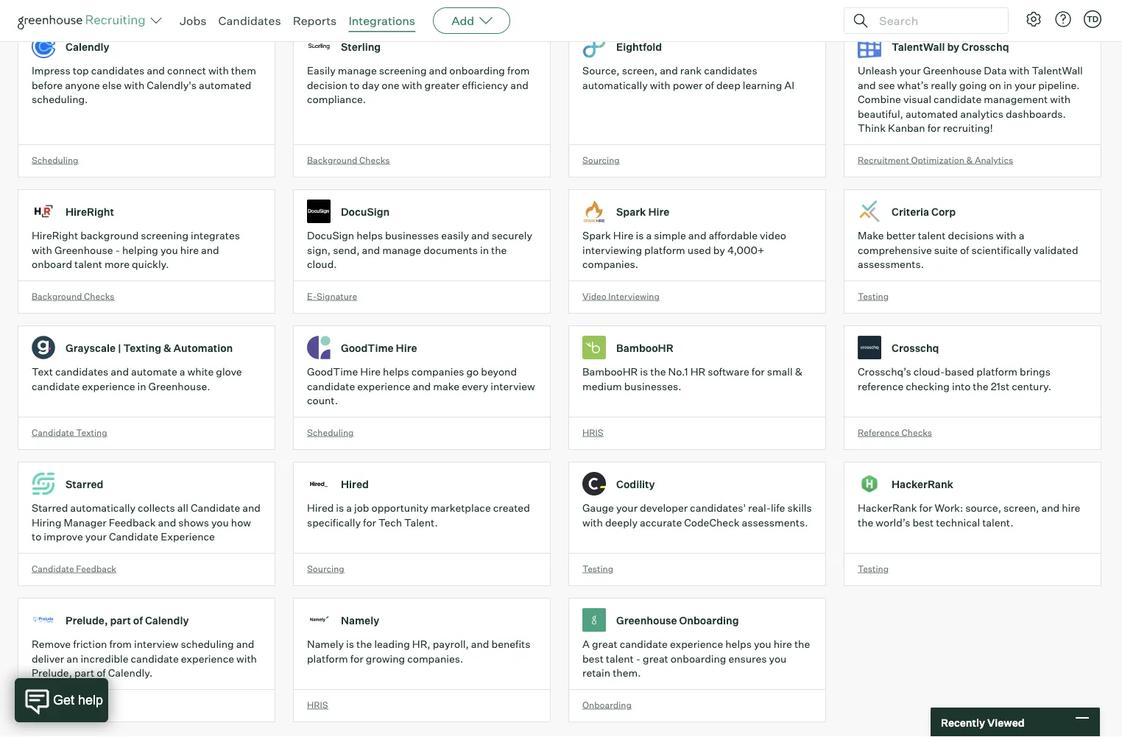 Task type: vqa. For each thing, say whether or not it's contained in the screenshot.


Task type: describe. For each thing, give the bounding box(es) containing it.
automated inside unleash your greenhouse data with talentwall and see what's really going on in your pipeline. combine visual candidate management with beautiful, automated analytics dashboards. think kanban for recruiting!
[[906, 107, 959, 120]]

the inside the docusign helps businesses easily and securely sign, send, and manage documents in the cloud.
[[491, 244, 507, 257]]

sign,
[[307, 244, 331, 257]]

background for hireright background screening integrates with greenhouse - helping you hire and onboard talent more quickly.
[[32, 291, 82, 302]]

think
[[858, 122, 886, 135]]

how
[[231, 516, 251, 529]]

prelude, inside remove friction from interview scheduling and deliver an incredible candidate experience with prelude, part of calendly.
[[32, 667, 72, 680]]

the inside namely is the leading hr, payroll, and benefits platform for growing companies.
[[357, 638, 372, 651]]

viewed
[[988, 716, 1025, 729]]

hr
[[691, 366, 706, 378]]

Search text field
[[876, 10, 995, 31]]

corp
[[932, 205, 956, 218]]

in inside unleash your greenhouse data with talentwall and see what's really going on in your pipeline. combine visual candidate management with beautiful, automated analytics dashboards. think kanban for recruiting!
[[1004, 79, 1013, 91]]

& inside bamboohr is the no.1 hr software for small & medium businesses.
[[795, 366, 803, 378]]

goodtime for goodtime hire
[[341, 341, 394, 354]]

cloud.
[[307, 258, 337, 271]]

anyone
[[65, 79, 100, 91]]

white
[[188, 366, 214, 378]]

0 vertical spatial crosschq
[[962, 40, 1010, 53]]

and up how on the bottom
[[243, 502, 261, 515]]

greater
[[425, 79, 460, 91]]

of inside remove friction from interview scheduling and deliver an incredible candidate experience with prelude, part of calendly.
[[97, 667, 106, 680]]

td button
[[1081, 7, 1105, 31]]

tech
[[379, 516, 402, 529]]

- inside a great candidate experience helps you hire the best talent - great onboarding ensures you retain them.
[[636, 652, 641, 665]]

and inside 'text candidates and automate a white glove candidate experience in greenhouse.'
[[111, 366, 129, 378]]

developer
[[640, 502, 688, 515]]

spark for spark hire is a simple and affordable video interviewing platform used by 4,000+ companies.
[[583, 229, 611, 242]]

best inside the hackerrank for work: source, screen, and hire the world's best technical talent.
[[913, 516, 934, 529]]

a inside make better talent decisions with a comprehensive suite of scientifically validated assessments.
[[1019, 229, 1025, 242]]

century.
[[1012, 380, 1052, 393]]

hire inside hireright background screening integrates with greenhouse - helping you hire and onboard talent more quickly.
[[180, 244, 199, 257]]

candidate down improve
[[32, 563, 74, 574]]

interview inside goodtime hire helps companies go beyond candidate experience and make every interview count.
[[491, 380, 535, 393]]

companies. inside namely is the leading hr, payroll, and benefits platform for growing companies.
[[408, 652, 464, 665]]

recruitment
[[858, 154, 910, 166]]

1 horizontal spatial great
[[643, 652, 669, 665]]

reference
[[858, 427, 900, 438]]

with inside make better talent decisions with a comprehensive suite of scientifically validated assessments.
[[997, 229, 1017, 242]]

impress top candidates and connect with them before anyone else with calendly's automated scheduling.
[[32, 64, 256, 106]]

hr,
[[412, 638, 431, 651]]

a inside spark hire is a simple and affordable video interviewing platform used by 4,000+ companies.
[[646, 229, 652, 242]]

them
[[231, 64, 256, 77]]

sterling
[[341, 40, 381, 53]]

for inside namely is the leading hr, payroll, and benefits platform for growing companies.
[[350, 652, 364, 665]]

connect
[[167, 64, 206, 77]]

- inside hireright background screening integrates with greenhouse - helping you hire and onboard talent more quickly.
[[115, 244, 120, 257]]

businesses
[[385, 229, 439, 242]]

the inside the hackerrank for work: source, screen, and hire the world's best technical talent.
[[858, 516, 874, 529]]

a
[[583, 638, 590, 651]]

1 horizontal spatial calendly
[[145, 614, 189, 627]]

scheduling for remove friction from interview scheduling and deliver an incredible candidate experience with prelude, part of calendly.
[[32, 700, 78, 711]]

skills
[[788, 502, 812, 515]]

talentwall inside unleash your greenhouse data with talentwall and see what's really going on in your pipeline. combine visual candidate management with beautiful, automated analytics dashboards. think kanban for recruiting!
[[1032, 64, 1083, 77]]

the inside crosschq's cloud-based platform brings reference checking into the 21st century.
[[973, 380, 989, 393]]

background checks for hireright background screening integrates with greenhouse - helping you hire and onboard talent more quickly.
[[32, 291, 115, 302]]

simple
[[654, 229, 686, 242]]

hackerrank for hackerrank
[[892, 478, 954, 491]]

remove
[[32, 638, 71, 651]]

deeply
[[605, 516, 638, 529]]

signature
[[317, 291, 357, 302]]

software
[[708, 366, 750, 378]]

candidate down the collects
[[109, 531, 159, 543]]

with inside source, screen, and rank candidates automatically with power of deep learning ai
[[650, 79, 671, 91]]

compliance.
[[307, 93, 366, 106]]

glove
[[216, 366, 242, 378]]

0 vertical spatial calendly
[[66, 40, 109, 53]]

namely for namely is the leading hr, payroll, and benefits platform for growing companies.
[[307, 638, 344, 651]]

helps inside the docusign helps businesses easily and securely sign, send, and manage documents in the cloud.
[[357, 229, 383, 242]]

easily
[[442, 229, 469, 242]]

all
[[177, 502, 189, 515]]

job
[[354, 502, 369, 515]]

text candidates and automate a white glove candidate experience in greenhouse.
[[32, 366, 242, 393]]

easily
[[307, 64, 336, 77]]

interviewing
[[583, 244, 642, 257]]

manager
[[64, 516, 107, 529]]

starred for starred automatically collects all candidate and hiring manager feedback and shows you how to improve your candidate experience
[[32, 502, 68, 515]]

from inside the easily manage screening and onboarding from decision to day one with greater efficiency and compliance.
[[508, 64, 530, 77]]

platform inside spark hire is a simple and affordable video interviewing platform used by 4,000+ companies.
[[645, 244, 686, 257]]

0 horizontal spatial &
[[164, 341, 171, 354]]

automate
[[131, 366, 177, 378]]

small
[[767, 366, 793, 378]]

decision
[[307, 79, 348, 91]]

goodtime hire
[[341, 341, 417, 354]]

is for namely is the leading hr, payroll, and benefits platform for growing companies.
[[346, 638, 354, 651]]

analytics
[[961, 107, 1004, 120]]

assessments. for skills
[[742, 516, 808, 529]]

sourcing for hired is a job opportunity marketplace created specifically for tech talent.
[[307, 563, 345, 574]]

for inside hired is a job opportunity marketplace created specifically for tech talent.
[[363, 516, 376, 529]]

1 vertical spatial texting
[[76, 427, 107, 438]]

and right efficiency
[[511, 79, 529, 91]]

shows
[[179, 516, 209, 529]]

hire for a great candidate experience helps you hire the best talent - great onboarding ensures you retain them.
[[774, 638, 793, 651]]

0 horizontal spatial talentwall
[[892, 40, 945, 53]]

your up management
[[1015, 79, 1037, 91]]

assessments. for comprehensive
[[858, 258, 924, 271]]

incredible
[[81, 652, 129, 665]]

a inside hired is a job opportunity marketplace created specifically for tech talent.
[[346, 502, 352, 515]]

video
[[760, 229, 787, 242]]

codility
[[617, 478, 655, 491]]

and down the collects
[[158, 516, 176, 529]]

the inside a great candidate experience helps you hire the best talent - great onboarding ensures you retain them.
[[795, 638, 811, 651]]

real-
[[748, 502, 771, 515]]

experience inside 'text candidates and automate a white glove candidate experience in greenhouse.'
[[82, 380, 135, 393]]

one
[[382, 79, 400, 91]]

and inside remove friction from interview scheduling and deliver an incredible candidate experience with prelude, part of calendly.
[[236, 638, 254, 651]]

every
[[462, 380, 489, 393]]

1 horizontal spatial by
[[948, 40, 960, 53]]

reference checks
[[858, 427, 933, 438]]

candidates inside impress top candidates and connect with them before anyone else with calendly's automated scheduling.
[[91, 64, 145, 77]]

to inside the easily manage screening and onboarding from decision to day one with greater efficiency and compliance.
[[350, 79, 360, 91]]

hire for spark hire is a simple and affordable video interviewing platform used by 4,000+ companies.
[[613, 229, 634, 242]]

crosschq's
[[858, 366, 912, 378]]

companies
[[412, 366, 464, 378]]

manage inside the docusign helps businesses easily and securely sign, send, and manage documents in the cloud.
[[382, 244, 421, 257]]

0 vertical spatial onboarding
[[680, 614, 739, 627]]

grayscale | texting & automation
[[66, 341, 233, 354]]

manage inside the easily manage screening and onboarding from decision to day one with greater efficiency and compliance.
[[338, 64, 377, 77]]

deep
[[717, 79, 741, 91]]

screening for hire
[[141, 229, 189, 242]]

hire for spark hire
[[649, 205, 670, 218]]

by inside spark hire is a simple and affordable video interviewing platform used by 4,000+ companies.
[[714, 244, 726, 257]]

greenhouse inside hireright background screening integrates with greenhouse - helping you hire and onboard talent more quickly.
[[54, 244, 113, 257]]

and inside source, screen, and rank candidates automatically with power of deep learning ai
[[660, 64, 678, 77]]

for inside bamboohr is the no.1 hr software for small & medium businesses.
[[752, 366, 765, 378]]

medium
[[583, 380, 622, 393]]

candidate inside 'text candidates and automate a white glove candidate experience in greenhouse.'
[[32, 380, 80, 393]]

0 vertical spatial prelude,
[[66, 614, 108, 627]]

greenhouse recruiting image
[[18, 12, 150, 29]]

you right ensures
[[769, 652, 787, 665]]

work:
[[935, 502, 964, 515]]

in inside the docusign helps businesses easily and securely sign, send, and manage documents in the cloud.
[[480, 244, 489, 257]]

1 vertical spatial feedback
[[76, 563, 116, 574]]

hire for hackerrank for work: source, screen, and hire the world's best technical talent.
[[1062, 502, 1081, 515]]

experience
[[161, 531, 215, 543]]

checks for quickly.
[[84, 291, 115, 302]]

on
[[990, 79, 1002, 91]]

of inside source, screen, and rank candidates automatically with power of deep learning ai
[[705, 79, 714, 91]]

onboarding inside a great candidate experience helps you hire the best talent - great onboarding ensures you retain them.
[[671, 652, 727, 665]]

recruitment optimization & analytics
[[858, 154, 1014, 166]]

experience inside a great candidate experience helps you hire the best talent - great onboarding ensures you retain them.
[[670, 638, 724, 651]]

eightfold
[[617, 40, 662, 53]]

helps inside a great candidate experience helps you hire the best talent - great onboarding ensures you retain them.
[[726, 638, 752, 651]]

suite
[[935, 244, 958, 257]]

with inside remove friction from interview scheduling and deliver an incredible candidate experience with prelude, part of calendly.
[[236, 652, 257, 665]]

and inside unleash your greenhouse data with talentwall and see what's really going on in your pipeline. combine visual candidate management with beautiful, automated analytics dashboards. think kanban for recruiting!
[[858, 79, 876, 91]]

screen, inside the hackerrank for work: source, screen, and hire the world's best technical talent.
[[1004, 502, 1040, 515]]

hris for namely is the leading hr, payroll, and benefits platform for growing companies.
[[307, 700, 328, 711]]

1 vertical spatial crosschq
[[892, 341, 940, 354]]

|
[[118, 341, 121, 354]]

for inside unleash your greenhouse data with talentwall and see what's really going on in your pipeline. combine visual candidate management with beautiful, automated analytics dashboards. think kanban for recruiting!
[[928, 122, 941, 135]]

hiring
[[32, 516, 62, 529]]

configure image
[[1025, 10, 1043, 28]]

candidates'
[[690, 502, 746, 515]]

is inside spark hire is a simple and affordable video interviewing platform used by 4,000+ companies.
[[636, 229, 644, 242]]

is for bamboohr is the no.1 hr software for small & medium businesses.
[[640, 366, 648, 378]]

best inside a great candidate experience helps you hire the best talent - great onboarding ensures you retain them.
[[583, 652, 604, 665]]

criteria corp
[[892, 205, 956, 218]]

you inside hireright background screening integrates with greenhouse - helping you hire and onboard talent more quickly.
[[161, 244, 178, 257]]

your up 'what's'
[[900, 64, 921, 77]]

hireright for hireright
[[66, 205, 114, 218]]

testing for hackerrank for work: source, screen, and hire the world's best technical talent.
[[858, 563, 889, 574]]

and right easily
[[471, 229, 490, 242]]

candidates inside source, screen, and rank candidates automatically with power of deep learning ai
[[704, 64, 758, 77]]

more
[[105, 258, 130, 271]]

0 vertical spatial texting
[[123, 341, 161, 354]]

talent.
[[983, 516, 1014, 529]]

beyond
[[481, 366, 517, 378]]

businesses.
[[625, 380, 682, 393]]

candidate inside unleash your greenhouse data with talentwall and see what's really going on in your pipeline. combine visual candidate management with beautiful, automated analytics dashboards. think kanban for recruiting!
[[934, 93, 982, 106]]

calendly's
[[147, 79, 197, 91]]

2 vertical spatial greenhouse
[[617, 614, 677, 627]]

beautiful,
[[858, 107, 904, 120]]

21st
[[991, 380, 1010, 393]]

and inside namely is the leading hr, payroll, and benefits platform for growing companies.
[[471, 638, 489, 651]]

candidate inside remove friction from interview scheduling and deliver an incredible candidate experience with prelude, part of calendly.
[[131, 652, 179, 665]]

video
[[583, 291, 607, 302]]

talent inside make better talent decisions with a comprehensive suite of scientifically validated assessments.
[[918, 229, 946, 242]]

talent inside a great candidate experience helps you hire the best talent - great onboarding ensures you retain them.
[[606, 652, 634, 665]]

namely for namely
[[341, 614, 380, 627]]

for inside the hackerrank for work: source, screen, and hire the world's best technical talent.
[[920, 502, 933, 515]]

based
[[945, 366, 975, 378]]

with inside the easily manage screening and onboarding from decision to day one with greater efficiency and compliance.
[[402, 79, 423, 91]]

you up ensures
[[754, 638, 772, 651]]

source,
[[583, 64, 620, 77]]

in inside 'text candidates and automate a white glove candidate experience in greenhouse.'
[[137, 380, 146, 393]]

benefits
[[492, 638, 531, 651]]

collects
[[138, 502, 175, 515]]

day
[[362, 79, 380, 91]]

part inside remove friction from interview scheduling and deliver an incredible candidate experience with prelude, part of calendly.
[[74, 667, 94, 680]]

talentwall by crosschq
[[892, 40, 1010, 53]]

screen, inside source, screen, and rank candidates automatically with power of deep learning ai
[[622, 64, 658, 77]]

testing for gauge your developer candidates' real-life skills with deeply accurate codecheck assessments.
[[583, 563, 614, 574]]

codecheck
[[685, 516, 740, 529]]

remove friction from interview scheduling and deliver an incredible candidate experience with prelude, part of calendly.
[[32, 638, 257, 680]]

2 horizontal spatial checks
[[902, 427, 933, 438]]

scientifically
[[972, 244, 1032, 257]]

efficiency
[[462, 79, 508, 91]]

with inside hireright background screening integrates with greenhouse - helping you hire and onboard talent more quickly.
[[32, 244, 52, 257]]

gauge your developer candidates' real-life skills with deeply accurate codecheck assessments.
[[583, 502, 812, 529]]

e-
[[307, 291, 317, 302]]



Task type: locate. For each thing, give the bounding box(es) containing it.
prelude, part of calendly
[[66, 614, 189, 627]]

easily manage screening and onboarding from decision to day one with greater efficiency and compliance.
[[307, 64, 530, 106]]

automated inside impress top candidates and connect with them before anyone else with calendly's automated scheduling.
[[199, 79, 251, 91]]

hire up simple
[[649, 205, 670, 218]]

1 horizontal spatial hired
[[341, 478, 369, 491]]

spark hire is a simple and affordable video interviewing platform used by 4,000+ companies.
[[583, 229, 787, 271]]

1 horizontal spatial greenhouse
[[617, 614, 677, 627]]

candidates
[[218, 13, 281, 28]]

spark for spark hire
[[617, 205, 646, 218]]

unleash
[[858, 64, 898, 77]]

companies.
[[583, 258, 639, 271], [408, 652, 464, 665]]

bamboohr is the no.1 hr software for small & medium businesses.
[[583, 366, 803, 393]]

0 horizontal spatial by
[[714, 244, 726, 257]]

checks down more
[[84, 291, 115, 302]]

0 vertical spatial &
[[967, 154, 973, 166]]

your inside the gauge your developer candidates' real-life skills with deeply accurate codecheck assessments.
[[617, 502, 638, 515]]

checks down compliance.
[[360, 154, 390, 166]]

reports
[[293, 13, 337, 28]]

bamboohr
[[617, 341, 674, 354], [583, 366, 638, 378]]

0 vertical spatial great
[[592, 638, 618, 651]]

1 horizontal spatial helps
[[383, 366, 409, 378]]

hackerrank for hackerrank for work: source, screen, and hire the world's best technical talent.
[[858, 502, 918, 515]]

0 vertical spatial assessments.
[[858, 258, 924, 271]]

candidates
[[91, 64, 145, 77], [704, 64, 758, 77], [55, 366, 109, 378]]

candidates up deep
[[704, 64, 758, 77]]

candidates down grayscale
[[55, 366, 109, 378]]

a left simple
[[646, 229, 652, 242]]

greenhouse inside unleash your greenhouse data with talentwall and see what's really going on in your pipeline. combine visual candidate management with beautiful, automated analytics dashboards. think kanban for recruiting!
[[924, 64, 982, 77]]

2 vertical spatial &
[[795, 366, 803, 378]]

crosschq's cloud-based platform brings reference checking into the 21st century.
[[858, 366, 1052, 393]]

is inside namely is the leading hr, payroll, and benefits platform for growing companies.
[[346, 638, 354, 651]]

hireright inside hireright background screening integrates with greenhouse - helping you hire and onboard talent more quickly.
[[32, 229, 78, 242]]

from up incredible
[[109, 638, 132, 651]]

scheduling down count.
[[307, 427, 354, 438]]

for left growing
[[350, 652, 364, 665]]

0 horizontal spatial hire
[[180, 244, 199, 257]]

hire inside spark hire is a simple and affordable video interviewing platform used by 4,000+ companies.
[[613, 229, 634, 242]]

testing down deeply at the bottom
[[583, 563, 614, 574]]

2 vertical spatial checks
[[902, 427, 933, 438]]

manage down businesses
[[382, 244, 421, 257]]

1 horizontal spatial best
[[913, 516, 934, 529]]

0 vertical spatial feedback
[[109, 516, 156, 529]]

talentwall down the search text field at top
[[892, 40, 945, 53]]

1 vertical spatial sourcing
[[307, 563, 345, 574]]

1 horizontal spatial crosschq
[[962, 40, 1010, 53]]

automatically up manager
[[70, 502, 136, 515]]

video interviewing
[[583, 291, 660, 302]]

and inside goodtime hire helps companies go beyond candidate experience and make every interview count.
[[413, 380, 431, 393]]

onboarding up a great candidate experience helps you hire the best talent - great onboarding ensures you retain them. at the bottom right of page
[[680, 614, 739, 627]]

1 horizontal spatial -
[[636, 652, 641, 665]]

and inside the hackerrank for work: source, screen, and hire the world's best technical talent.
[[1042, 502, 1060, 515]]

greenhouse up them. on the bottom of page
[[617, 614, 677, 627]]

great right a
[[592, 638, 618, 651]]

platform inside crosschq's cloud-based platform brings reference checking into the 21st century.
[[977, 366, 1018, 378]]

- up them. on the bottom of page
[[636, 652, 641, 665]]

docusign inside the docusign helps businesses easily and securely sign, send, and manage documents in the cloud.
[[307, 229, 354, 242]]

0 horizontal spatial platform
[[307, 652, 348, 665]]

- up more
[[115, 244, 120, 257]]

you left how on the bottom
[[211, 516, 229, 529]]

namely left leading
[[307, 638, 344, 651]]

greenhouse
[[924, 64, 982, 77], [54, 244, 113, 257], [617, 614, 677, 627]]

docusign for docusign helps businesses easily and securely sign, send, and manage documents in the cloud.
[[307, 229, 354, 242]]

prelude,
[[66, 614, 108, 627], [32, 667, 72, 680]]

kanban
[[888, 122, 926, 135]]

1 vertical spatial automatically
[[70, 502, 136, 515]]

scheduling down deliver
[[32, 700, 78, 711]]

integrations link
[[349, 13, 416, 28]]

in
[[1004, 79, 1013, 91], [480, 244, 489, 257], [137, 380, 146, 393]]

and down unleash
[[858, 79, 876, 91]]

1 horizontal spatial talentwall
[[1032, 64, 1083, 77]]

from inside remove friction from interview scheduling and deliver an incredible candidate experience with prelude, part of calendly.
[[109, 638, 132, 651]]

greenhouse up really
[[924, 64, 982, 77]]

a up the greenhouse.
[[180, 366, 185, 378]]

crosschq up cloud-
[[892, 341, 940, 354]]

1 vertical spatial namely
[[307, 638, 344, 651]]

0 horizontal spatial helps
[[357, 229, 383, 242]]

2 vertical spatial talent
[[606, 652, 634, 665]]

0 vertical spatial interview
[[491, 380, 535, 393]]

1 vertical spatial onboarding
[[671, 652, 727, 665]]

automated down visual
[[906, 107, 959, 120]]

candidate up count.
[[307, 380, 355, 393]]

scheduling for impress top candidates and connect with them before anyone else with calendly's automated scheduling.
[[32, 154, 78, 166]]

0 horizontal spatial spark
[[583, 229, 611, 242]]

and right send,
[[362, 244, 380, 257]]

part down an
[[74, 667, 94, 680]]

is down the spark hire
[[636, 229, 644, 242]]

hackerrank
[[892, 478, 954, 491], [858, 502, 918, 515]]

hire for goodtime hire helps companies go beyond candidate experience and make every interview count.
[[360, 366, 381, 378]]

best right world's
[[913, 516, 934, 529]]

and right payroll,
[[471, 638, 489, 651]]

1 vertical spatial bamboohr
[[583, 366, 638, 378]]

testing down world's
[[858, 563, 889, 574]]

screening for one
[[379, 64, 427, 77]]

experience down scheduling
[[181, 652, 234, 665]]

bamboohr for bamboohr is the no.1 hr software for small & medium businesses.
[[583, 366, 638, 378]]

0 horizontal spatial talent
[[74, 258, 102, 271]]

with
[[208, 64, 229, 77], [1010, 64, 1030, 77], [124, 79, 145, 91], [402, 79, 423, 91], [650, 79, 671, 91], [1051, 93, 1071, 106], [997, 229, 1017, 242], [32, 244, 52, 257], [583, 516, 603, 529], [236, 652, 257, 665]]

interview inside remove friction from interview scheduling and deliver an incredible candidate experience with prelude, part of calendly.
[[134, 638, 179, 651]]

your up deeply at the bottom
[[617, 502, 638, 515]]

your
[[900, 64, 921, 77], [1015, 79, 1037, 91], [617, 502, 638, 515], [85, 531, 107, 543]]

0 vertical spatial platform
[[645, 244, 686, 257]]

candidate up shows
[[191, 502, 240, 515]]

assessments.
[[858, 258, 924, 271], [742, 516, 808, 529]]

2 horizontal spatial &
[[967, 154, 973, 166]]

checks for compliance.
[[360, 154, 390, 166]]

hired inside hired is a job opportunity marketplace created specifically for tech talent.
[[307, 502, 334, 515]]

1 horizontal spatial platform
[[645, 244, 686, 257]]

for left work:
[[920, 502, 933, 515]]

rank
[[681, 64, 702, 77]]

and
[[147, 64, 165, 77], [429, 64, 447, 77], [660, 64, 678, 77], [511, 79, 529, 91], [858, 79, 876, 91], [471, 229, 490, 242], [689, 229, 707, 242], [201, 244, 219, 257], [362, 244, 380, 257], [111, 366, 129, 378], [413, 380, 431, 393], [243, 502, 261, 515], [1042, 502, 1060, 515], [158, 516, 176, 529], [236, 638, 254, 651], [471, 638, 489, 651]]

goodtime inside goodtime hire helps companies go beyond candidate experience and make every interview count.
[[307, 366, 358, 378]]

helps
[[357, 229, 383, 242], [383, 366, 409, 378], [726, 638, 752, 651]]

greenhouse onboarding
[[617, 614, 739, 627]]

hire
[[649, 205, 670, 218], [613, 229, 634, 242], [396, 341, 417, 354], [360, 366, 381, 378]]

& right small
[[795, 366, 803, 378]]

a inside 'text candidates and automate a white glove candidate experience in greenhouse.'
[[180, 366, 185, 378]]

testing for make better talent decisions with a comprehensive suite of scientifically validated assessments.
[[858, 291, 889, 302]]

testing down comprehensive at the top
[[858, 291, 889, 302]]

interview down prelude, part of calendly
[[134, 638, 179, 651]]

automatically
[[583, 79, 648, 91], [70, 502, 136, 515]]

1 vertical spatial hackerrank
[[858, 502, 918, 515]]

the inside bamboohr is the no.1 hr software for small & medium businesses.
[[651, 366, 666, 378]]

1 vertical spatial from
[[109, 638, 132, 651]]

improve
[[44, 531, 83, 543]]

candidates up else
[[91, 64, 145, 77]]

of up remove friction from interview scheduling and deliver an incredible candidate experience with prelude, part of calendly.
[[133, 614, 143, 627]]

feedback inside starred automatically collects all candidate and hiring manager feedback and shows you how to improve your candidate experience
[[109, 516, 156, 529]]

power
[[673, 79, 703, 91]]

1 vertical spatial in
[[480, 244, 489, 257]]

comprehensive
[[858, 244, 932, 257]]

0 vertical spatial goodtime
[[341, 341, 394, 354]]

and down |
[[111, 366, 129, 378]]

0 horizontal spatial onboarding
[[583, 700, 632, 711]]

scheduling down scheduling.
[[32, 154, 78, 166]]

1 horizontal spatial part
[[110, 614, 131, 627]]

2 horizontal spatial in
[[1004, 79, 1013, 91]]

data
[[984, 64, 1007, 77]]

docusign up sign,
[[307, 229, 354, 242]]

onboarding
[[450, 64, 505, 77], [671, 652, 727, 665]]

a left "job"
[[346, 502, 352, 515]]

1 horizontal spatial spark
[[617, 205, 646, 218]]

candidate texting
[[32, 427, 107, 438]]

namely inside namely is the leading hr, payroll, and benefits platform for growing companies.
[[307, 638, 344, 651]]

0 horizontal spatial to
[[32, 531, 41, 543]]

sourcing for source, screen, and rank candidates automatically with power of deep learning ai
[[583, 154, 620, 166]]

docusign for docusign
[[341, 205, 390, 218]]

hire up interviewing
[[613, 229, 634, 242]]

the
[[491, 244, 507, 257], [651, 366, 666, 378], [973, 380, 989, 393], [858, 516, 874, 529], [357, 638, 372, 651], [795, 638, 811, 651]]

1 horizontal spatial talent
[[606, 652, 634, 665]]

0 vertical spatial -
[[115, 244, 120, 257]]

bamboohr for bamboohr
[[617, 341, 674, 354]]

bamboohr inside bamboohr is the no.1 hr software for small & medium businesses.
[[583, 366, 638, 378]]

candidate down really
[[934, 93, 982, 106]]

talentwall up pipeline.
[[1032, 64, 1083, 77]]

1 horizontal spatial companies.
[[583, 258, 639, 271]]

0 horizontal spatial from
[[109, 638, 132, 651]]

to down hiring
[[32, 531, 41, 543]]

assessments. inside make better talent decisions with a comprehensive suite of scientifically validated assessments.
[[858, 258, 924, 271]]

1 horizontal spatial screening
[[379, 64, 427, 77]]

experience down goodtime hire
[[357, 380, 411, 393]]

reference
[[858, 380, 904, 393]]

1 vertical spatial checks
[[84, 291, 115, 302]]

platform left growing
[[307, 652, 348, 665]]

background
[[80, 229, 139, 242]]

0 vertical spatial greenhouse
[[924, 64, 982, 77]]

helps up ensures
[[726, 638, 752, 651]]

1 vertical spatial calendly
[[145, 614, 189, 627]]

hire up companies
[[396, 341, 417, 354]]

0 horizontal spatial screen,
[[622, 64, 658, 77]]

0 vertical spatial talent
[[918, 229, 946, 242]]

great down greenhouse onboarding
[[643, 652, 669, 665]]

and left the rank
[[660, 64, 678, 77]]

by
[[948, 40, 960, 53], [714, 244, 726, 257]]

1 vertical spatial manage
[[382, 244, 421, 257]]

2 horizontal spatial platform
[[977, 366, 1018, 378]]

2 horizontal spatial hire
[[1062, 502, 1081, 515]]

0 vertical spatial by
[[948, 40, 960, 53]]

background checks for easily manage screening and onboarding from decision to day one with greater efficiency and compliance.
[[307, 154, 390, 166]]

screening inside the easily manage screening and onboarding from decision to day one with greater efficiency and compliance.
[[379, 64, 427, 77]]

prelude, down deliver
[[32, 667, 72, 680]]

0 horizontal spatial checks
[[84, 291, 115, 302]]

platform inside namely is the leading hr, payroll, and benefits platform for growing companies.
[[307, 652, 348, 665]]

0 horizontal spatial onboarding
[[450, 64, 505, 77]]

candidate inside goodtime hire helps companies go beyond candidate experience and make every interview count.
[[307, 380, 355, 393]]

0 vertical spatial onboarding
[[450, 64, 505, 77]]

hireright up the 'onboard'
[[32, 229, 78, 242]]

candidates inside 'text candidates and automate a white glove candidate experience in greenhouse.'
[[55, 366, 109, 378]]

0 vertical spatial in
[[1004, 79, 1013, 91]]

scheduling for goodtime hire helps companies go beyond candidate experience and make every interview count.
[[307, 427, 354, 438]]

with inside the gauge your developer candidates' real-life skills with deeply accurate codecheck assessments.
[[583, 516, 603, 529]]

1 vertical spatial talent
[[74, 258, 102, 271]]

background
[[307, 154, 358, 166], [32, 291, 82, 302]]

namely is the leading hr, payroll, and benefits platform for growing companies.
[[307, 638, 531, 665]]

manage
[[338, 64, 377, 77], [382, 244, 421, 257]]

0 vertical spatial sourcing
[[583, 154, 620, 166]]

criteria
[[892, 205, 930, 218]]

& left analytics
[[967, 154, 973, 166]]

1 horizontal spatial texting
[[123, 341, 161, 354]]

1 horizontal spatial in
[[480, 244, 489, 257]]

to inside starred automatically collects all candidate and hiring manager feedback and shows you how to improve your candidate experience
[[32, 531, 41, 543]]

management
[[984, 93, 1048, 106]]

spark inside spark hire is a simple and affordable video interviewing platform used by 4,000+ companies.
[[583, 229, 611, 242]]

1 vertical spatial &
[[164, 341, 171, 354]]

onboarding down greenhouse onboarding
[[671, 652, 727, 665]]

screening up the one
[[379, 64, 427, 77]]

for left small
[[752, 366, 765, 378]]

0 vertical spatial automated
[[199, 79, 251, 91]]

analytics
[[975, 154, 1014, 166]]

platform up 21st
[[977, 366, 1018, 378]]

starred for starred
[[66, 478, 103, 491]]

1 vertical spatial docusign
[[307, 229, 354, 242]]

background down compliance.
[[307, 154, 358, 166]]

is up specifically on the left of the page
[[336, 502, 344, 515]]

hackerrank inside the hackerrank for work: source, screen, and hire the world's best technical talent.
[[858, 502, 918, 515]]

recently
[[941, 716, 986, 729]]

for right 'kanban'
[[928, 122, 941, 135]]

candidate down text
[[32, 380, 80, 393]]

0 vertical spatial hackerrank
[[892, 478, 954, 491]]

screening inside hireright background screening integrates with greenhouse - helping you hire and onboard talent more quickly.
[[141, 229, 189, 242]]

0 vertical spatial hireright
[[66, 205, 114, 218]]

affordable
[[709, 229, 758, 242]]

and right scheduling
[[236, 638, 254, 651]]

automatically inside source, screen, and rank candidates automatically with power of deep learning ai
[[583, 79, 648, 91]]

you inside starred automatically collects all candidate and hiring manager feedback and shows you how to improve your candidate experience
[[211, 516, 229, 529]]

1 horizontal spatial onboarding
[[680, 614, 739, 627]]

2 horizontal spatial greenhouse
[[924, 64, 982, 77]]

experience
[[82, 380, 135, 393], [357, 380, 411, 393], [670, 638, 724, 651], [181, 652, 234, 665]]

hire inside goodtime hire helps companies go beyond candidate experience and make every interview count.
[[360, 366, 381, 378]]

experience inside remove friction from interview scheduling and deliver an incredible candidate experience with prelude, part of calendly.
[[181, 652, 234, 665]]

life
[[771, 502, 786, 515]]

assessments. down comprehensive at the top
[[858, 258, 924, 271]]

0 vertical spatial hris
[[583, 427, 604, 438]]

gauge
[[583, 502, 614, 515]]

and down integrates
[[201, 244, 219, 257]]

1 vertical spatial part
[[74, 667, 94, 680]]

integrates
[[191, 229, 240, 242]]

marketplace
[[431, 502, 491, 515]]

automated
[[199, 79, 251, 91], [906, 107, 959, 120]]

created
[[493, 502, 530, 515]]

talent inside hireright background screening integrates with greenhouse - helping you hire and onboard talent more quickly.
[[74, 258, 102, 271]]

companies. down hr,
[[408, 652, 464, 665]]

1 vertical spatial talentwall
[[1032, 64, 1083, 77]]

of left deep
[[705, 79, 714, 91]]

2 vertical spatial in
[[137, 380, 146, 393]]

starred up hiring
[[32, 502, 68, 515]]

is for hired is a job opportunity marketplace created specifically for tech talent.
[[336, 502, 344, 515]]

jobs
[[180, 13, 207, 28]]

companies. inside spark hire is a simple and affordable video interviewing platform used by 4,000+ companies.
[[583, 258, 639, 271]]

hired for hired is a job opportunity marketplace created specifically for tech talent.
[[307, 502, 334, 515]]

and inside hireright background screening integrates with greenhouse - helping you hire and onboard talent more quickly.
[[201, 244, 219, 257]]

pipeline.
[[1039, 79, 1080, 91]]

of inside make better talent decisions with a comprehensive suite of scientifically validated assessments.
[[961, 244, 970, 257]]

hireright for hireright background screening integrates with greenhouse - helping you hire and onboard talent more quickly.
[[32, 229, 78, 242]]

unleash your greenhouse data with talentwall and see what's really going on in your pipeline. combine visual candidate management with beautiful, automated analytics dashboards. think kanban for recruiting!
[[858, 64, 1083, 135]]

docusign
[[341, 205, 390, 218], [307, 229, 354, 242]]

crosschq up the data
[[962, 40, 1010, 53]]

0 vertical spatial scheduling
[[32, 154, 78, 166]]

0 vertical spatial helps
[[357, 229, 383, 242]]

hackerrank up world's
[[858, 502, 918, 515]]

1 vertical spatial great
[[643, 652, 669, 665]]

hris for bamboohr is the no.1 hr software for small & medium businesses.
[[583, 427, 604, 438]]

assessments. inside the gauge your developer candidates' real-life skills with deeply accurate codecheck assessments.
[[742, 516, 808, 529]]

talent.
[[404, 516, 438, 529]]

background checks down compliance.
[[307, 154, 390, 166]]

and up greater
[[429, 64, 447, 77]]

1 horizontal spatial sourcing
[[583, 154, 620, 166]]

part
[[110, 614, 131, 627], [74, 667, 94, 680]]

0 vertical spatial background checks
[[307, 154, 390, 166]]

sourcing up the spark hire
[[583, 154, 620, 166]]

1 horizontal spatial onboarding
[[671, 652, 727, 665]]

1 vertical spatial onboarding
[[583, 700, 632, 711]]

optimization
[[912, 154, 965, 166]]

& up automate
[[164, 341, 171, 354]]

source, screen, and rank candidates automatically with power of deep learning ai
[[583, 64, 795, 91]]

0 horizontal spatial texting
[[76, 427, 107, 438]]

hire inside the hackerrank for work: source, screen, and hire the world's best technical talent.
[[1062, 502, 1081, 515]]

onboarding up efficiency
[[450, 64, 505, 77]]

calendly
[[66, 40, 109, 53], [145, 614, 189, 627]]

1 vertical spatial scheduling
[[307, 427, 354, 438]]

hire down goodtime hire
[[360, 366, 381, 378]]

hired for hired
[[341, 478, 369, 491]]

0 horizontal spatial hris
[[307, 700, 328, 711]]

automated down them
[[199, 79, 251, 91]]

cloud-
[[914, 366, 945, 378]]

1 vertical spatial spark
[[583, 229, 611, 242]]

and up used
[[689, 229, 707, 242]]

integrations
[[349, 13, 416, 28]]

hackerrank up work:
[[892, 478, 954, 491]]

specifically
[[307, 516, 361, 529]]

screening up helping
[[141, 229, 189, 242]]

and right source,
[[1042, 502, 1060, 515]]

your inside starred automatically collects all candidate and hiring manager feedback and shows you how to improve your candidate experience
[[85, 531, 107, 543]]

source,
[[966, 502, 1002, 515]]

ensures
[[729, 652, 767, 665]]

automatically inside starred automatically collects all candidate and hiring manager feedback and shows you how to improve your candidate experience
[[70, 502, 136, 515]]

goodtime up count.
[[307, 366, 358, 378]]

1 vertical spatial background checks
[[32, 291, 115, 302]]

and inside spark hire is a simple and affordable video interviewing platform used by 4,000+ companies.
[[689, 229, 707, 242]]

onboarding
[[680, 614, 739, 627], [583, 700, 632, 711]]

0 vertical spatial hired
[[341, 478, 369, 491]]

bamboohr up businesses.
[[617, 341, 674, 354]]

background for easily manage screening and onboarding from decision to day one with greater efficiency and compliance.
[[307, 154, 358, 166]]

hire
[[180, 244, 199, 257], [1062, 502, 1081, 515], [774, 638, 793, 651]]

feedback down improve
[[76, 563, 116, 574]]

goodtime for goodtime hire helps companies go beyond candidate experience and make every interview count.
[[307, 366, 358, 378]]

onboarding inside the easily manage screening and onboarding from decision to day one with greater efficiency and compliance.
[[450, 64, 505, 77]]

1 vertical spatial background
[[32, 291, 82, 302]]

calendly up top
[[66, 40, 109, 53]]

hire inside a great candidate experience helps you hire the best talent - great onboarding ensures you retain them.
[[774, 638, 793, 651]]

screen, down eightfold
[[622, 64, 658, 77]]

1 vertical spatial to
[[32, 531, 41, 543]]

0 vertical spatial to
[[350, 79, 360, 91]]

make
[[433, 380, 460, 393]]

-
[[115, 244, 120, 257], [636, 652, 641, 665]]

onboard
[[32, 258, 72, 271]]

recently viewed
[[941, 716, 1025, 729]]

is inside bamboohr is the no.1 hr software for small & medium businesses.
[[640, 366, 648, 378]]

hired up specifically on the left of the page
[[307, 502, 334, 515]]

0 vertical spatial part
[[110, 614, 131, 627]]

0 horizontal spatial -
[[115, 244, 120, 257]]

is
[[636, 229, 644, 242], [640, 366, 648, 378], [336, 502, 344, 515], [346, 638, 354, 651]]

see
[[879, 79, 895, 91]]

1 horizontal spatial automatically
[[583, 79, 648, 91]]

and inside impress top candidates and connect with them before anyone else with calendly's automated scheduling.
[[147, 64, 165, 77]]

0 horizontal spatial best
[[583, 652, 604, 665]]

candidate inside a great candidate experience helps you hire the best talent - great onboarding ensures you retain them.
[[620, 638, 668, 651]]

and down companies
[[413, 380, 431, 393]]

of down incredible
[[97, 667, 106, 680]]

helps inside goodtime hire helps companies go beyond candidate experience and make every interview count.
[[383, 366, 409, 378]]

1 vertical spatial -
[[636, 652, 641, 665]]

0 horizontal spatial part
[[74, 667, 94, 680]]

0 horizontal spatial assessments.
[[742, 516, 808, 529]]

1 vertical spatial screening
[[141, 229, 189, 242]]

your down manager
[[85, 531, 107, 543]]

candidate down text
[[32, 427, 74, 438]]

visual
[[904, 93, 932, 106]]

1 horizontal spatial automated
[[906, 107, 959, 120]]

a great candidate experience helps you hire the best talent - great onboarding ensures you retain them.
[[583, 638, 811, 680]]

going
[[960, 79, 987, 91]]

hire for goodtime hire
[[396, 341, 417, 354]]

scheduling
[[181, 638, 234, 651]]

experience inside goodtime hire helps companies go beyond candidate experience and make every interview count.
[[357, 380, 411, 393]]



